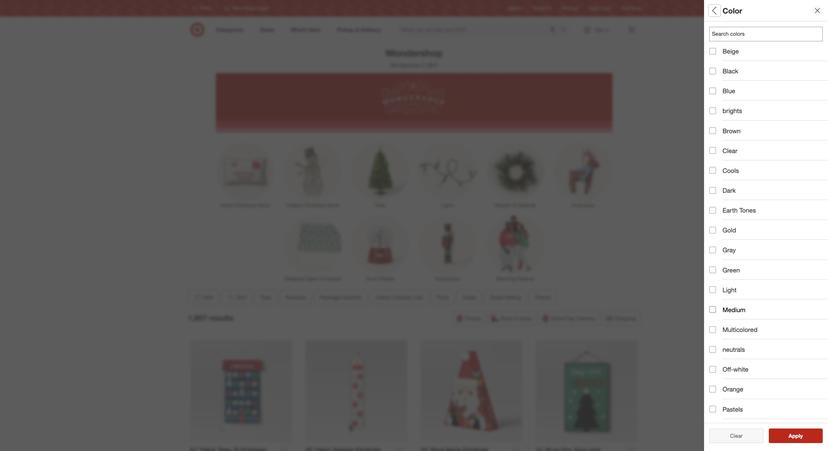 Task type: describe. For each thing, give the bounding box(es) containing it.
Black checkbox
[[710, 68, 717, 74]]

0 vertical spatial deals button
[[710, 137, 829, 160]]

wreaths
[[495, 202, 512, 208]]

store
[[520, 315, 532, 322]]

lights link
[[414, 141, 482, 209]]

apply
[[789, 433, 804, 439]]

0 vertical spatial type button
[[710, 22, 829, 45]]

earth tones
[[723, 207, 757, 214]]

pastels
[[723, 405, 744, 413]]

neutrals
[[723, 346, 746, 353]]

Pastels checkbox
[[710, 406, 717, 413]]

nutcrackers link
[[414, 215, 482, 282]]

shop
[[501, 315, 513, 322]]

clear button
[[710, 429, 764, 443]]

Earth Tones checkbox
[[710, 207, 717, 214]]

Off-white checkbox
[[710, 366, 717, 373]]

weekly ad link
[[533, 5, 552, 11]]

tones
[[740, 207, 757, 214]]

off-white
[[723, 366, 749, 373]]

brown
[[723, 127, 741, 135]]

shipping
[[615, 315, 636, 322]]

include out of stock
[[723, 259, 779, 267]]

in
[[515, 315, 519, 322]]

results for 1,957 results
[[209, 313, 234, 322]]

redcard
[[563, 6, 579, 11]]

0 horizontal spatial price
[[437, 294, 449, 301]]

Orange checkbox
[[710, 386, 717, 393]]

target circle link
[[589, 5, 611, 11]]

find
[[622, 6, 630, 11]]

orange
[[723, 386, 744, 393]]

Gold checkbox
[[710, 227, 717, 234]]

guest rating button inside all filters dialog
[[710, 160, 829, 184]]

outdoor inside all filters dialog
[[731, 98, 756, 105]]

all filters
[[710, 6, 742, 15]]

Cools checkbox
[[710, 167, 717, 174]]

wrapping paper & supplies link
[[279, 215, 347, 282]]

weekly
[[533, 6, 546, 11]]

all
[[741, 433, 747, 439]]

0 horizontal spatial outdoor
[[286, 202, 303, 208]]

wreaths & garlands
[[495, 202, 536, 208]]

same
[[551, 315, 565, 322]]

clear right clear option
[[723, 147, 738, 154]]

cools
[[723, 167, 740, 174]]

1 horizontal spatial &
[[513, 202, 516, 208]]

package quantity inside all filters dialog
[[710, 75, 763, 82]]

weekly ad
[[533, 6, 552, 11]]

gold
[[723, 226, 737, 234]]

color button
[[710, 207, 829, 230]]

ornaments link
[[550, 141, 617, 209]]

rating inside all filters dialog
[[729, 167, 749, 175]]

target
[[589, 6, 600, 11]]

same day delivery button
[[539, 311, 601, 326]]

see
[[782, 433, 792, 439]]

green
[[723, 266, 741, 274]]

wrapping
[[285, 276, 304, 282]]

supplies
[[323, 276, 341, 282]]

globes
[[380, 276, 394, 282]]

paper
[[306, 276, 318, 282]]

1 vertical spatial features
[[286, 294, 306, 301]]

indoor outdoor use button inside all filters dialog
[[710, 91, 829, 114]]

type inside all filters dialog
[[710, 28, 724, 36]]

0 vertical spatial price button
[[710, 114, 829, 137]]

sort button
[[222, 290, 252, 305]]

filter button
[[188, 290, 219, 305]]

1,957
[[188, 313, 207, 322]]

registry link
[[508, 5, 523, 11]]

theme button inside all filters dialog
[[710, 184, 829, 207]]

indoor outdoor use inside all filters dialog
[[710, 98, 769, 105]]

filters
[[721, 6, 742, 15]]

beige
[[723, 47, 740, 55]]

indoor christmas decor link
[[212, 141, 279, 209]]

outdoor christmas decor link
[[279, 141, 347, 209]]

1 vertical spatial indoor
[[221, 202, 234, 208]]

trees link
[[347, 141, 414, 209]]

clear all
[[728, 433, 747, 439]]

out
[[746, 259, 755, 267]]

0 horizontal spatial type
[[261, 294, 272, 301]]

Multicolored checkbox
[[710, 326, 717, 333]]

color inside button
[[710, 214, 726, 221]]

fpo/apo
[[710, 237, 739, 244]]

Gray checkbox
[[710, 247, 717, 253]]

1 vertical spatial package quantity button
[[314, 290, 368, 305]]

blue
[[723, 87, 736, 95]]

registry
[[508, 6, 523, 11]]

dark
[[723, 187, 736, 194]]

neutrals checkbox
[[710, 346, 717, 353]]

1,957 results
[[188, 313, 234, 322]]

find stores link
[[622, 5, 642, 11]]

find stores
[[622, 6, 642, 11]]

lights
[[442, 202, 455, 208]]

garlands
[[518, 202, 536, 208]]

wondershop at target image
[[216, 73, 613, 133]]

Blue checkbox
[[710, 88, 717, 94]]

off-
[[723, 366, 734, 373]]

indoor christmas decor
[[221, 202, 270, 208]]

trees
[[375, 202, 386, 208]]

outdoor christmas decor
[[286, 202, 340, 208]]

stores
[[631, 6, 642, 11]]

1 horizontal spatial features button
[[710, 45, 829, 68]]

light
[[723, 286, 737, 294]]

guest inside all filters dialog
[[710, 167, 728, 175]]

include
[[723, 259, 744, 267]]

0 horizontal spatial guest
[[490, 294, 504, 301]]

features inside all filters dialog
[[710, 51, 736, 59]]

of
[[756, 259, 762, 267]]

Green checkbox
[[710, 267, 717, 273]]

see results
[[782, 433, 811, 439]]



Task type: vqa. For each thing, say whether or not it's contained in the screenshot.
Get associated with Get groceries, essentials & more delivered to your door.
no



Task type: locate. For each thing, give the bounding box(es) containing it.
features up black
[[710, 51, 736, 59]]

shop in store
[[501, 315, 532, 322]]

guest
[[710, 167, 728, 175], [490, 294, 504, 301]]

nutcrackers
[[436, 276, 461, 282]]

0 vertical spatial rating
[[729, 167, 749, 175]]

christmas for indoor
[[235, 202, 256, 208]]

Include out of stock checkbox
[[710, 260, 717, 266]]

0 horizontal spatial features button
[[280, 290, 312, 305]]

0 vertical spatial color
[[723, 6, 743, 15]]

outdoor
[[731, 98, 756, 105], [286, 202, 303, 208], [393, 294, 412, 301]]

indoor
[[710, 98, 729, 105], [221, 202, 234, 208], [376, 294, 391, 301]]

0 vertical spatial wondershop
[[386, 47, 443, 59]]

1 horizontal spatial features
[[710, 51, 736, 59]]

1 horizontal spatial christmas
[[305, 202, 326, 208]]

snow
[[367, 276, 378, 282]]

0 vertical spatial price
[[710, 121, 726, 129]]

1 horizontal spatial rating
[[729, 167, 749, 175]]

price
[[710, 121, 726, 129], [437, 294, 449, 301]]

price inside all filters dialog
[[710, 121, 726, 129]]

1 vertical spatial color
[[710, 214, 726, 221]]

white
[[734, 366, 749, 373]]

1 vertical spatial type button
[[255, 290, 277, 305]]

& right paper
[[319, 276, 322, 282]]

package quantity button inside all filters dialog
[[710, 68, 829, 91]]

1 vertical spatial guest rating
[[490, 294, 521, 301]]

gray
[[723, 246, 737, 254]]

1 horizontal spatial indoor outdoor use button
[[710, 91, 829, 114]]

quantity inside all filters dialog
[[738, 75, 763, 82]]

0 horizontal spatial features
[[286, 294, 306, 301]]

2 vertical spatial outdoor
[[393, 294, 412, 301]]

Medium checkbox
[[710, 307, 717, 313]]

1 horizontal spatial type button
[[710, 22, 829, 45]]

all
[[710, 6, 719, 15]]

0 horizontal spatial package
[[320, 294, 340, 301]]

day
[[567, 315, 576, 322]]

type button
[[710, 22, 829, 45], [255, 290, 277, 305]]

0 vertical spatial type
[[710, 28, 724, 36]]

1 vertical spatial wondershop
[[391, 62, 421, 68]]

decor for outdoor christmas decor
[[327, 202, 340, 208]]

0 horizontal spatial theme button
[[529, 290, 557, 305]]

features button
[[710, 45, 829, 68], [280, 290, 312, 305]]

decor
[[258, 202, 270, 208], [327, 202, 340, 208]]

1 vertical spatial outdoor
[[286, 202, 303, 208]]

medium
[[723, 306, 746, 314]]

brights checkbox
[[710, 108, 717, 114]]

1 horizontal spatial decor
[[327, 202, 340, 208]]

apply button
[[769, 429, 824, 443]]

sort
[[236, 294, 247, 301]]

wondershop up (1,957)
[[386, 47, 443, 59]]

0 horizontal spatial price button
[[431, 290, 455, 305]]

package quantity up the blue
[[710, 75, 763, 82]]

color right all
[[723, 6, 743, 15]]

see results button
[[769, 429, 824, 443]]

0 horizontal spatial deals button
[[457, 290, 482, 305]]

1 vertical spatial theme
[[535, 294, 551, 301]]

0 horizontal spatial indoor outdoor use
[[376, 294, 423, 301]]

pajamas
[[517, 276, 535, 282]]

rating up dark in the right of the page
[[729, 167, 749, 175]]

results inside button
[[793, 433, 811, 439]]

target circle
[[589, 6, 611, 11]]

rating
[[729, 167, 749, 175], [506, 294, 521, 301]]

deals up pickup button at the bottom right
[[463, 294, 476, 301]]

black
[[723, 67, 739, 75]]

0 horizontal spatial package quantity button
[[314, 290, 368, 305]]

matching
[[497, 276, 516, 282]]

None text field
[[710, 27, 824, 41]]

package down the "black" 'checkbox'
[[710, 75, 736, 82]]

0 vertical spatial package
[[710, 75, 736, 82]]

1 horizontal spatial price
[[710, 121, 726, 129]]

1 vertical spatial use
[[414, 294, 423, 301]]

guest rating inside all filters dialog
[[710, 167, 749, 175]]

0 vertical spatial indoor
[[710, 98, 729, 105]]

&
[[513, 202, 516, 208], [319, 276, 322, 282]]

0 horizontal spatial guest rating
[[490, 294, 521, 301]]

snow globes link
[[347, 215, 414, 282]]

results right 1,957
[[209, 313, 234, 322]]

1 vertical spatial quantity
[[342, 294, 362, 301]]

0 horizontal spatial rating
[[506, 294, 521, 301]]

clear
[[723, 147, 738, 154], [728, 433, 740, 439], [731, 433, 743, 439]]

earth
[[723, 207, 738, 214]]

1 vertical spatial indoor outdoor use button
[[370, 290, 429, 305]]

0 horizontal spatial indoor outdoor use button
[[370, 290, 429, 305]]

2 horizontal spatial outdoor
[[731, 98, 756, 105]]

price down nutcrackers
[[437, 294, 449, 301]]

redcard link
[[563, 5, 579, 11]]

rating down matching pajamas
[[506, 294, 521, 301]]

1 horizontal spatial package
[[710, 75, 736, 82]]

0 horizontal spatial theme
[[535, 294, 551, 301]]

christmas for outdoor
[[305, 202, 326, 208]]

0 horizontal spatial results
[[209, 313, 234, 322]]

deals
[[710, 144, 727, 152], [463, 294, 476, 301]]

0 vertical spatial results
[[209, 313, 234, 322]]

guest down the matching
[[490, 294, 504, 301]]

pickup button
[[453, 311, 486, 326]]

all filters dialog
[[705, 0, 829, 451]]

1 horizontal spatial theme button
[[710, 184, 829, 207]]

guest rating up dark in the right of the page
[[710, 167, 749, 175]]

use inside all filters dialog
[[758, 98, 769, 105]]

color inside dialog
[[723, 6, 743, 15]]

0 horizontal spatial quantity
[[342, 294, 362, 301]]

2 decor from the left
[[327, 202, 340, 208]]

brights
[[723, 107, 743, 115]]

theme inside all filters dialog
[[710, 190, 730, 198]]

1 horizontal spatial guest
[[710, 167, 728, 175]]

1 horizontal spatial use
[[758, 98, 769, 105]]

same day delivery
[[551, 315, 596, 322]]

results
[[209, 313, 234, 322], [793, 433, 811, 439]]

1 vertical spatial package quantity
[[320, 294, 362, 301]]

1 horizontal spatial guest rating
[[710, 167, 749, 175]]

indoor outdoor use down globes
[[376, 294, 423, 301]]

0 vertical spatial outdoor
[[731, 98, 756, 105]]

0 vertical spatial features button
[[710, 45, 829, 68]]

Beige checkbox
[[710, 48, 717, 54]]

0 horizontal spatial guest rating button
[[485, 290, 527, 305]]

0 vertical spatial package quantity
[[710, 75, 763, 82]]

1 horizontal spatial type
[[710, 28, 724, 36]]

clear left the all
[[728, 433, 740, 439]]

1 horizontal spatial guest rating button
[[710, 160, 829, 184]]

package inside all filters dialog
[[710, 75, 736, 82]]

wondershop left (1,957)
[[391, 62, 421, 68]]

deals inside all filters dialog
[[710, 144, 727, 152]]

0 horizontal spatial christmas
[[235, 202, 256, 208]]

0 horizontal spatial indoor
[[221, 202, 234, 208]]

2 christmas from the left
[[305, 202, 326, 208]]

filter
[[202, 294, 214, 301]]

price down brights checkbox
[[710, 121, 726, 129]]

wrapping paper & supplies
[[285, 276, 341, 282]]

clear for clear button
[[731, 433, 743, 439]]

search button
[[558, 22, 574, 38]]

indoor outdoor use up brights
[[710, 98, 769, 105]]

1 horizontal spatial theme
[[710, 190, 730, 198]]

1 vertical spatial price
[[437, 294, 449, 301]]

0 vertical spatial theme
[[710, 190, 730, 198]]

package
[[710, 75, 736, 82], [320, 294, 340, 301]]

christmas
[[235, 202, 256, 208], [305, 202, 326, 208]]

results right see
[[793, 433, 811, 439]]

1 vertical spatial results
[[793, 433, 811, 439]]

0 vertical spatial guest
[[710, 167, 728, 175]]

guest up dark "option"
[[710, 167, 728, 175]]

pickup
[[465, 315, 481, 322]]

matching pajamas
[[497, 276, 535, 282]]

ornaments
[[572, 202, 595, 208]]

clear all button
[[710, 429, 764, 443]]

wreaths & garlands link
[[482, 141, 550, 209]]

1 horizontal spatial price button
[[710, 114, 829, 137]]

Clear checkbox
[[710, 147, 717, 154]]

snow globes
[[367, 276, 394, 282]]

decor for indoor christmas decor
[[258, 202, 270, 208]]

results for see results
[[793, 433, 811, 439]]

16" wood santa christmas countdown sign red/white - wondershop™ image
[[421, 340, 523, 442], [421, 340, 523, 442]]

1 decor from the left
[[258, 202, 270, 208]]

Dark checkbox
[[710, 187, 717, 194]]

0 vertical spatial features
[[710, 51, 736, 59]]

1 horizontal spatial package quantity button
[[710, 68, 829, 91]]

0 vertical spatial theme button
[[710, 184, 829, 207]]

indoor outdoor use button
[[710, 91, 829, 114], [370, 290, 429, 305]]

14" wood tree 'days until christmas' countdown sign green - wondershop™ image
[[536, 340, 638, 443], [536, 340, 638, 443]]

What can we help you find? suggestions appear below search field
[[398, 22, 562, 37]]

Brown checkbox
[[710, 127, 717, 134]]

0 vertical spatial use
[[758, 98, 769, 105]]

delivery
[[577, 315, 596, 322]]

wondershop wondershop (1,957)
[[386, 47, 443, 68]]

0 vertical spatial indoor outdoor use
[[710, 98, 769, 105]]

type right sort
[[261, 294, 272, 301]]

indoor outdoor use
[[710, 98, 769, 105], [376, 294, 423, 301]]

type
[[710, 28, 724, 36], [261, 294, 272, 301]]

1 vertical spatial package
[[320, 294, 340, 301]]

1 horizontal spatial quantity
[[738, 75, 763, 82]]

clear inside all filters dialog
[[728, 433, 740, 439]]

package quantity
[[710, 75, 763, 82], [320, 294, 362, 301]]

shipping button
[[603, 311, 641, 326]]

1 vertical spatial deals
[[463, 294, 476, 301]]

1 vertical spatial features button
[[280, 290, 312, 305]]

stock
[[764, 259, 779, 267]]

1 horizontal spatial indoor outdoor use
[[710, 98, 769, 105]]

0 horizontal spatial type button
[[255, 290, 277, 305]]

1 vertical spatial guest rating button
[[485, 290, 527, 305]]

package down supplies
[[320, 294, 340, 301]]

color up gold option
[[710, 214, 726, 221]]

0 horizontal spatial package quantity
[[320, 294, 362, 301]]

1 horizontal spatial outdoor
[[393, 294, 412, 301]]

type up beige checkbox
[[710, 28, 724, 36]]

ad
[[547, 6, 552, 11]]

guest rating down the matching
[[490, 294, 521, 301]]

quantity
[[738, 75, 763, 82], [342, 294, 362, 301]]

& right wreaths
[[513, 202, 516, 208]]

package quantity button
[[710, 68, 829, 91], [314, 290, 368, 305]]

1 vertical spatial price button
[[431, 290, 455, 305]]

21" fabric 'days 'til christmas' hanging advent calendar blue/red - wondershop™ image
[[191, 340, 292, 442], [191, 340, 292, 442]]

1 vertical spatial &
[[319, 276, 322, 282]]

1 vertical spatial guest
[[490, 294, 504, 301]]

48" fabric hanging christmas advent calendar with gingerbread man counter white - wondershop™ image
[[306, 340, 408, 442], [306, 340, 408, 442]]

1 horizontal spatial indoor
[[376, 294, 391, 301]]

deals down brown checkbox in the right of the page
[[710, 144, 727, 152]]

2 horizontal spatial indoor
[[710, 98, 729, 105]]

Light checkbox
[[710, 287, 717, 293]]

0 horizontal spatial &
[[319, 276, 322, 282]]

1 vertical spatial indoor outdoor use
[[376, 294, 423, 301]]

1 christmas from the left
[[235, 202, 256, 208]]

guest rating button
[[710, 160, 829, 184], [485, 290, 527, 305]]

shop in store button
[[488, 311, 537, 326]]

0 horizontal spatial use
[[414, 294, 423, 301]]

color dialog
[[705, 0, 829, 451]]

1 vertical spatial deals button
[[457, 290, 482, 305]]

1 vertical spatial theme button
[[529, 290, 557, 305]]

none text field inside the color dialog
[[710, 27, 824, 41]]

1 vertical spatial rating
[[506, 294, 521, 301]]

package quantity down supplies
[[320, 294, 362, 301]]

1 horizontal spatial deals button
[[710, 137, 829, 160]]

matching pajamas link
[[482, 215, 550, 282]]

features down wrapping
[[286, 294, 306, 301]]

wondershop inside wondershop wondershop (1,957)
[[391, 62, 421, 68]]

1 horizontal spatial deals
[[710, 144, 727, 152]]

color
[[723, 6, 743, 15], [710, 214, 726, 221]]

indoor inside all filters dialog
[[710, 98, 729, 105]]

0 vertical spatial &
[[513, 202, 516, 208]]

0 horizontal spatial deals
[[463, 294, 476, 301]]

1 vertical spatial type
[[261, 294, 272, 301]]

1 horizontal spatial results
[[793, 433, 811, 439]]

circle
[[601, 6, 611, 11]]

clear for clear all
[[728, 433, 740, 439]]

0 vertical spatial guest rating button
[[710, 160, 829, 184]]

clear down pastels
[[731, 433, 743, 439]]

search
[[558, 27, 574, 34]]

fpo/apo button
[[710, 230, 829, 253]]



